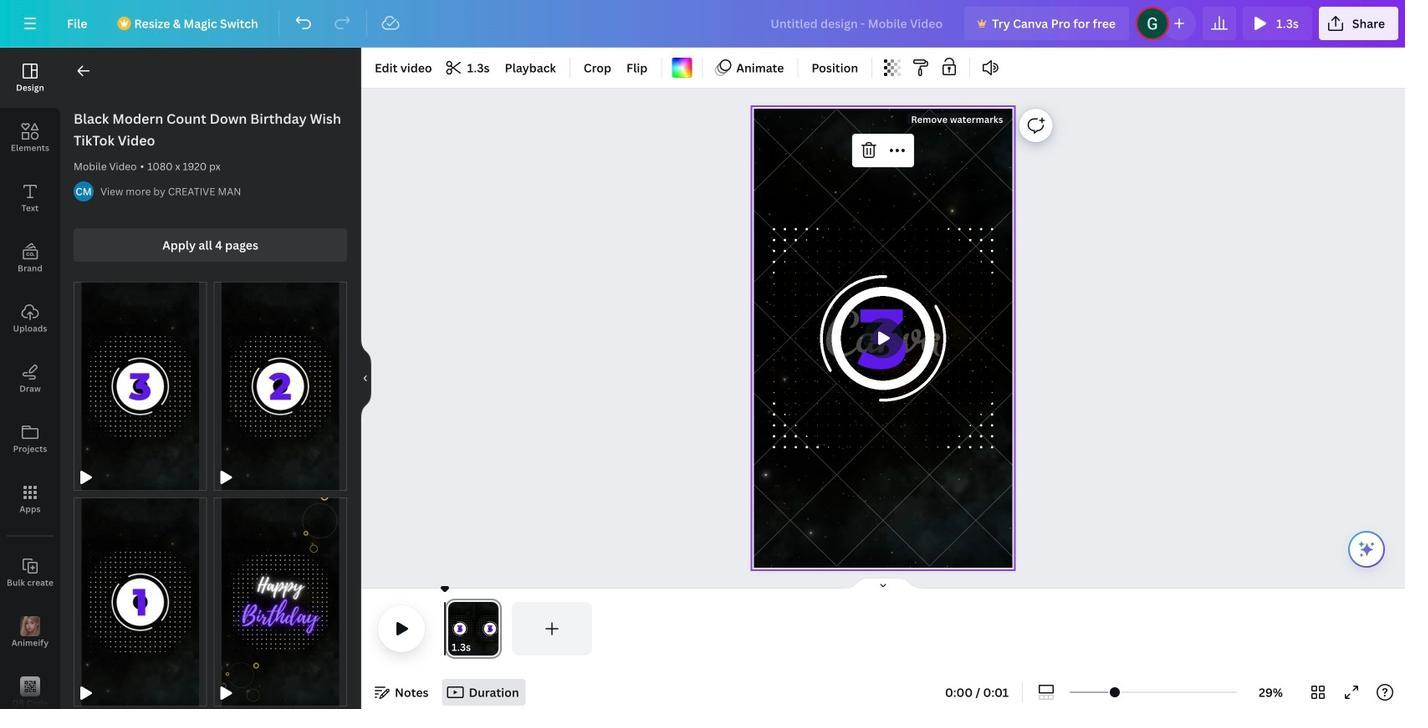 Task type: locate. For each thing, give the bounding box(es) containing it.
black modern count down birthday wish tiktok video element
[[74, 282, 207, 491], [214, 282, 347, 491], [74, 498, 207, 707], [214, 498, 347, 707]]

Zoom button
[[1244, 680, 1299, 706]]

canva assistant image
[[1357, 540, 1377, 560]]

trimming, end edge slider
[[487, 603, 502, 656]]

creative man image
[[74, 182, 94, 202]]

white geomtetric lines and shapes image
[[795, 250, 972, 427]]

trimming, start edge slider
[[445, 603, 460, 656]]

Page title text field
[[478, 639, 485, 656]]

creative man element
[[74, 182, 94, 202]]



Task type: vqa. For each thing, say whether or not it's contained in the screenshot.
'new'
no



Task type: describe. For each thing, give the bounding box(es) containing it.
hide image
[[361, 339, 372, 419]]

circle gamer grid image
[[773, 228, 994, 449]]

side panel tab list
[[0, 48, 60, 710]]

no color image
[[672, 58, 692, 78]]

main menu bar
[[0, 0, 1406, 48]]

hide pages image
[[844, 577, 924, 591]]

Design title text field
[[758, 7, 958, 40]]



